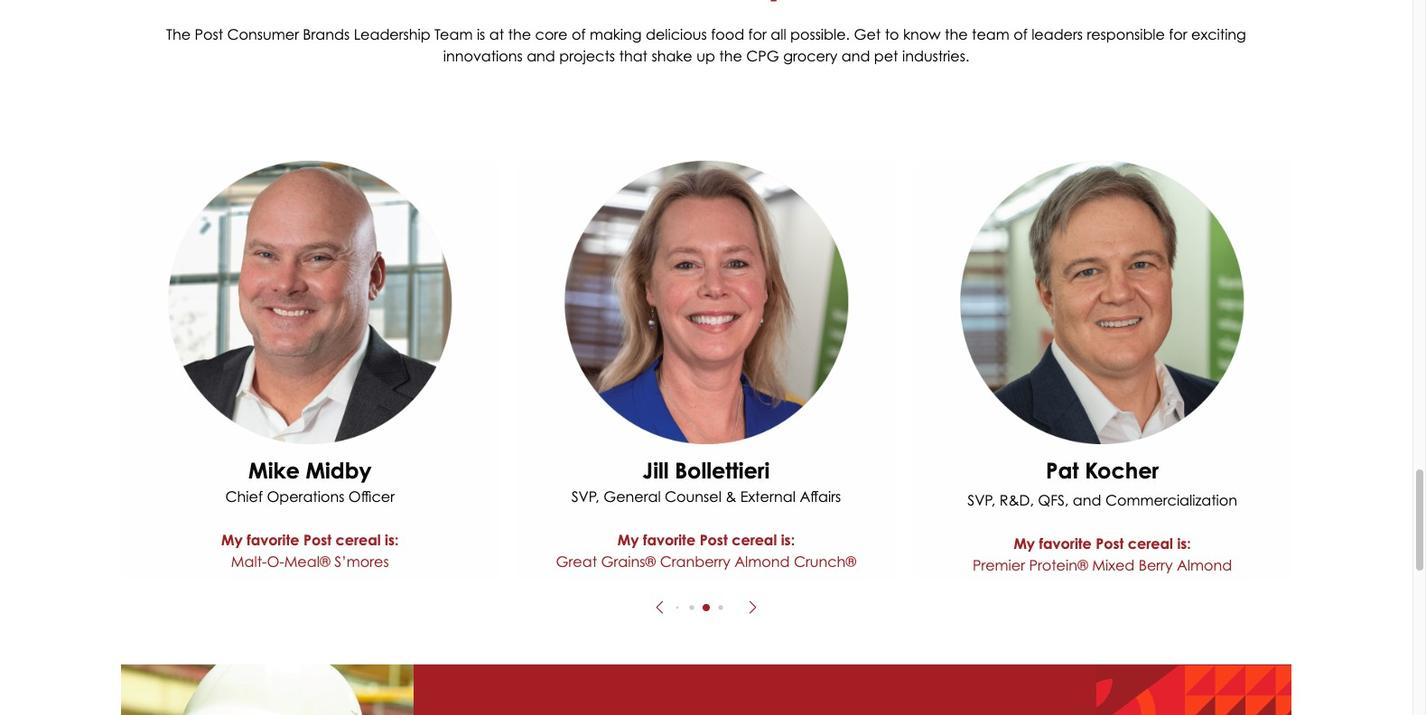 Task type: describe. For each thing, give the bounding box(es) containing it.
team
[[435, 25, 473, 43]]

qfs,
[[1038, 491, 1069, 510]]

and inside the pat kocher svp, r&d, qfs, and commercialization
[[1073, 491, 1102, 510]]

my for jill
[[618, 531, 639, 549]]

cereal for mike midby
[[336, 531, 381, 549]]

know
[[903, 25, 941, 43]]

r&d,
[[1000, 491, 1034, 510]]

post for pat kocher
[[1096, 535, 1124, 553]]

almond inside the my favorite post cereal is: great grains® cranberry almond crunch®
[[735, 553, 790, 571]]

mixed
[[1092, 557, 1135, 575]]

is
[[477, 25, 485, 43]]

0 horizontal spatial the
[[508, 25, 531, 43]]

external
[[741, 488, 796, 506]]

exciting
[[1192, 25, 1247, 43]]

1 horizontal spatial the
[[719, 47, 742, 65]]

&
[[726, 488, 737, 506]]

favorite for pat
[[1039, 535, 1092, 553]]

svp, for jill bollettieri
[[572, 488, 600, 506]]

commercialization
[[1106, 491, 1238, 510]]

is: for midby
[[385, 531, 399, 549]]

my for mike
[[221, 531, 243, 549]]

s'mores
[[334, 553, 389, 571]]

mike midby chief operations officer
[[225, 457, 395, 506]]

mike midby image
[[121, 160, 499, 444]]

at
[[489, 25, 504, 43]]

bollettieri
[[675, 457, 770, 484]]

chief
[[225, 488, 263, 506]]

great
[[556, 553, 597, 571]]

svp, for pat kocher
[[968, 491, 996, 510]]

2 of from the left
[[1014, 25, 1028, 43]]

responsible
[[1087, 25, 1165, 43]]

core
[[535, 25, 568, 43]]

7 / 8 group
[[914, 160, 1292, 584]]

1 horizontal spatial and
[[842, 47, 870, 65]]

almond inside the my favorite post cereal is: premier protein® mixed berry almond
[[1177, 557, 1232, 575]]

industries.
[[902, 47, 970, 65]]

get
[[854, 25, 881, 43]]

jill
[[643, 457, 669, 484]]

5 / 8 group
[[121, 160, 499, 580]]

the post consumer brands leadership team is at the core of making delicious food for all possible. get to know the team of leaders responsible for exciting innovations and projects that shake up the cpg grocery and pet industries.
[[166, 25, 1247, 65]]

meal®
[[284, 553, 330, 571]]

all
[[771, 25, 787, 43]]

that
[[619, 47, 648, 65]]

kocher
[[1085, 457, 1159, 484]]

jill bollettieri image
[[517, 160, 895, 444]]

o-
[[267, 553, 284, 571]]

post for mike midby
[[304, 531, 332, 549]]

1 for from the left
[[748, 25, 767, 43]]

pat kocher image
[[914, 160, 1292, 444]]

a man in a hardhat smiles image
[[121, 665, 414, 715]]

protein®
[[1029, 557, 1088, 575]]

is: for bollettieri
[[781, 531, 795, 549]]



Task type: vqa. For each thing, say whether or not it's contained in the screenshot.
Jill Bollettieri Post
yes



Task type: locate. For each thing, give the bounding box(es) containing it.
to
[[885, 25, 899, 43]]

svp, left general
[[572, 488, 600, 506]]

crunch®
[[794, 553, 857, 571]]

malt-
[[231, 553, 267, 571]]

projects
[[559, 47, 615, 65]]

post
[[195, 25, 223, 43], [304, 531, 332, 549], [700, 531, 728, 549], [1096, 535, 1124, 553]]

the up industries.
[[945, 25, 968, 43]]

2 horizontal spatial the
[[945, 25, 968, 43]]

almond left crunch®
[[735, 553, 790, 571]]

jill bollettieri svp, general counsel & external affairs
[[572, 457, 841, 506]]

my up grains®
[[618, 531, 639, 549]]

0 horizontal spatial and
[[527, 47, 555, 65]]

post inside the my favorite post cereal is: premier protein® mixed berry almond
[[1096, 535, 1124, 553]]

is: inside the my favorite post cereal is: premier protein® mixed berry almond
[[1177, 535, 1191, 553]]

the
[[166, 25, 191, 43]]

premier
[[973, 557, 1025, 575]]

favorite inside the my favorite post cereal is: great grains® cranberry almond crunch®
[[643, 531, 696, 549]]

1 horizontal spatial for
[[1169, 25, 1188, 43]]

svp, inside the pat kocher svp, r&d, qfs, and commercialization
[[968, 491, 996, 510]]

possible.
[[790, 25, 850, 43]]

of
[[572, 25, 586, 43], [1014, 25, 1028, 43]]

2 horizontal spatial my
[[1014, 535, 1035, 553]]

the right at at the top of page
[[508, 25, 531, 43]]

of right team
[[1014, 25, 1028, 43]]

up
[[697, 47, 715, 65]]

0 horizontal spatial cereal
[[336, 531, 381, 549]]

1 horizontal spatial of
[[1014, 25, 1028, 43]]

is: up crunch®
[[781, 531, 795, 549]]

cereal up s'mores
[[336, 531, 381, 549]]

1 horizontal spatial favorite
[[643, 531, 696, 549]]

my up premier
[[1014, 535, 1035, 553]]

svp, left r&d,
[[968, 491, 996, 510]]

delicious
[[646, 25, 707, 43]]

cereal
[[336, 531, 381, 549], [732, 531, 777, 549], [1128, 535, 1173, 553]]

post right the
[[195, 25, 223, 43]]

my up malt-
[[221, 531, 243, 549]]

0 horizontal spatial is:
[[385, 531, 399, 549]]

my
[[221, 531, 243, 549], [618, 531, 639, 549], [1014, 535, 1035, 553]]

for left all on the right of the page
[[748, 25, 767, 43]]

svp, inside jill bollettieri svp, general counsel & external affairs
[[572, 488, 600, 506]]

is:
[[385, 531, 399, 549], [781, 531, 795, 549], [1177, 535, 1191, 553]]

cereal down external
[[732, 531, 777, 549]]

cereal for jill bollettieri
[[732, 531, 777, 549]]

cranberry
[[660, 553, 731, 571]]

and right the qfs,
[[1073, 491, 1102, 510]]

grains®
[[601, 553, 656, 571]]

post for jill bollettieri
[[700, 531, 728, 549]]

1 horizontal spatial almond
[[1177, 557, 1232, 575]]

shake
[[652, 47, 693, 65]]

my inside the my favorite post cereal is: premier protein® mixed berry almond
[[1014, 535, 1035, 553]]

is: for kocher
[[1177, 535, 1191, 553]]

cereal up berry on the bottom right of the page
[[1128, 535, 1173, 553]]

post inside the my favorite post cereal is: great grains® cranberry almond crunch®
[[700, 531, 728, 549]]

pet
[[874, 47, 898, 65]]

counsel
[[665, 488, 722, 506]]

grocery
[[783, 47, 838, 65]]

innovations
[[443, 47, 523, 65]]

cereal inside the my favorite post cereal is: premier protein® mixed berry almond
[[1128, 535, 1173, 553]]

1 horizontal spatial my
[[618, 531, 639, 549]]

0 horizontal spatial svp,
[[572, 488, 600, 506]]

midby
[[306, 457, 372, 484]]

pat kocher svp, r&d, qfs, and commercialization
[[968, 457, 1238, 510]]

post up mixed
[[1096, 535, 1124, 553]]

favorite up cranberry
[[643, 531, 696, 549]]

my favorite post cereal is: great grains® cranberry almond crunch®
[[556, 531, 857, 571]]

0 horizontal spatial almond
[[735, 553, 790, 571]]

0 horizontal spatial my
[[221, 531, 243, 549]]

0 horizontal spatial for
[[748, 25, 767, 43]]

officer
[[349, 488, 395, 506]]

is: down commercialization
[[1177, 535, 1191, 553]]

is: inside my favorite post cereal is: malt-o-meal® s'mores
[[385, 531, 399, 549]]

favorite for mike
[[247, 531, 299, 549]]

post symbols on a red background. image
[[1097, 665, 1292, 715]]

pat
[[1046, 457, 1079, 484]]

0 horizontal spatial favorite
[[247, 531, 299, 549]]

my for pat
[[1014, 535, 1035, 553]]

post inside my favorite post cereal is: malt-o-meal® s'mores
[[304, 531, 332, 549]]

favorite for jill
[[643, 531, 696, 549]]

cereal for pat kocher
[[1128, 535, 1173, 553]]

cereal inside my favorite post cereal is: malt-o-meal® s'mores
[[336, 531, 381, 549]]

my inside my favorite post cereal is: malt-o-meal® s'mores
[[221, 531, 243, 549]]

my favorite post cereal is: premier protein® mixed berry almond
[[973, 535, 1232, 575]]

favorite
[[247, 531, 299, 549], [643, 531, 696, 549], [1039, 535, 1092, 553]]

1 of from the left
[[572, 25, 586, 43]]

svp,
[[572, 488, 600, 506], [968, 491, 996, 510]]

2 horizontal spatial cereal
[[1128, 535, 1173, 553]]

berry
[[1139, 557, 1173, 575]]

post up cranberry
[[700, 531, 728, 549]]

consumer
[[227, 25, 299, 43]]

my inside the my favorite post cereal is: great grains® cranberry almond crunch®
[[618, 531, 639, 549]]

1 horizontal spatial is:
[[781, 531, 795, 549]]

1 horizontal spatial cereal
[[732, 531, 777, 549]]

favorite inside my favorite post cereal is: malt-o-meal® s'mores
[[247, 531, 299, 549]]

brands
[[303, 25, 350, 43]]

for
[[748, 25, 767, 43], [1169, 25, 1188, 43]]

and
[[527, 47, 555, 65], [842, 47, 870, 65], [1073, 491, 1102, 510]]

favorite inside the my favorite post cereal is: premier protein® mixed berry almond
[[1039, 535, 1092, 553]]

making
[[590, 25, 642, 43]]

operations
[[267, 488, 345, 506]]

the down food
[[719, 47, 742, 65]]

2 horizontal spatial and
[[1073, 491, 1102, 510]]

2 horizontal spatial is:
[[1177, 535, 1191, 553]]

food
[[711, 25, 744, 43]]

1 horizontal spatial svp,
[[968, 491, 996, 510]]

post up meal®
[[304, 531, 332, 549]]

0 horizontal spatial of
[[572, 25, 586, 43]]

and down the get at the top of the page
[[842, 47, 870, 65]]

2 horizontal spatial favorite
[[1039, 535, 1092, 553]]

is: up s'mores
[[385, 531, 399, 549]]

favorite up o-
[[247, 531, 299, 549]]

favorite up protein®
[[1039, 535, 1092, 553]]

mike
[[249, 457, 300, 484]]

team
[[972, 25, 1010, 43]]

the
[[508, 25, 531, 43], [945, 25, 968, 43], [719, 47, 742, 65]]

2 for from the left
[[1169, 25, 1188, 43]]

6 / 8 group
[[517, 160, 895, 580]]

and down core
[[527, 47, 555, 65]]

leaders
[[1032, 25, 1083, 43]]

general
[[604, 488, 661, 506]]

affairs
[[800, 488, 841, 506]]

almond
[[735, 553, 790, 571], [1177, 557, 1232, 575]]

post inside the post consumer brands leadership team is at the core of making delicious food for all possible. get to know the team of leaders responsible for exciting innovations and projects that shake up the cpg grocery and pet industries.
[[195, 25, 223, 43]]

almond right berry on the bottom right of the page
[[1177, 557, 1232, 575]]

is: inside the my favorite post cereal is: great grains® cranberry almond crunch®
[[781, 531, 795, 549]]

my favorite post cereal is: malt-o-meal® s'mores
[[221, 531, 399, 571]]

cpg
[[746, 47, 779, 65]]

leadership
[[354, 25, 431, 43]]

cereal inside the my favorite post cereal is: great grains® cranberry almond crunch®
[[732, 531, 777, 549]]

of up projects
[[572, 25, 586, 43]]

for left exciting
[[1169, 25, 1188, 43]]



